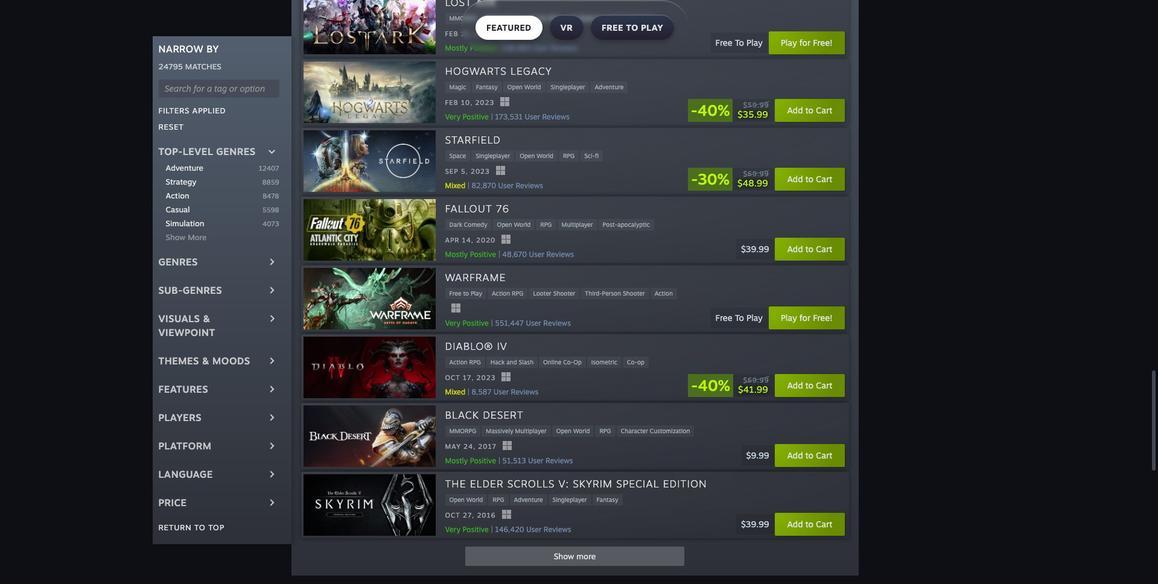 Task type: locate. For each thing, give the bounding box(es) containing it.
add to cart
[[787, 105, 833, 115], [787, 174, 833, 184], [787, 244, 833, 254], [787, 380, 833, 391], [787, 450, 833, 461], [787, 519, 833, 529]]

1 vertical spatial fantasy link
[[592, 494, 623, 506]]

$59.99 $35.99
[[738, 101, 769, 120]]

1 cart from the top
[[816, 105, 833, 115]]

windows image up mixed | 8,587 user reviews
[[502, 373, 511, 382]]

lost ark image
[[303, 0, 435, 54]]

features
[[158, 383, 208, 395]]

user right 48,670
[[529, 250, 544, 259]]

cart for legacy
[[816, 105, 833, 115]]

third-person shooter
[[585, 290, 645, 297]]

0 horizontal spatial fantasy link
[[472, 81, 502, 93]]

0 vertical spatial to
[[735, 38, 744, 48]]

0 vertical spatial action link
[[166, 190, 263, 202]]

action rpg link
[[524, 13, 564, 24], [488, 288, 528, 299], [445, 357, 485, 368]]

reset link
[[158, 122, 184, 132]]

5598
[[262, 206, 279, 214]]

2 horizontal spatial action rpg
[[529, 14, 560, 22]]

add to cart for iv
[[787, 380, 833, 391]]

reviews down looter shooter link
[[543, 319, 571, 328]]

2 feb from the top
[[445, 99, 459, 107]]

return to top
[[158, 523, 224, 532]]

1 horizontal spatial shooter
[[623, 290, 645, 297]]

open down 173,531
[[520, 152, 535, 159]]

- left the $35.99
[[691, 101, 698, 120]]

0 horizontal spatial action link
[[166, 190, 263, 202]]

reviews up v:
[[546, 456, 573, 465]]

48,670
[[502, 250, 527, 259]]

mostly positive | 51,513 user reviews
[[445, 456, 573, 465]]

action
[[529, 14, 547, 22], [166, 191, 189, 200], [492, 290, 510, 297], [655, 290, 673, 297], [449, 358, 468, 366]]

hack and slash
[[611, 14, 654, 22], [491, 358, 534, 366]]

1 horizontal spatial adventure link
[[510, 494, 547, 506]]

sep
[[445, 167, 458, 176]]

add for elder
[[787, 519, 803, 529]]

1 mmorpg link from the top
[[445, 13, 481, 24]]

user for 48,670
[[529, 250, 544, 259]]

visuals & viewpoint
[[158, 313, 215, 339]]

173,531
[[495, 112, 523, 121]]

3 add to cart from the top
[[787, 244, 833, 254]]

2 $69.99 from the top
[[744, 376, 769, 384]]

very down feb 10, 2023
[[445, 112, 461, 121]]

1 horizontal spatial hack and slash link
[[607, 13, 658, 24]]

0 vertical spatial multiplayer link
[[566, 13, 606, 24]]

2 vertical spatial singleplayer link
[[548, 494, 591, 506]]

post-apocalyptic
[[603, 221, 650, 228]]

146,420
[[495, 525, 524, 534]]

| left 51,513
[[499, 456, 500, 465]]

0 vertical spatial windows image
[[501, 97, 510, 106]]

open world link up "27,"
[[445, 494, 487, 506]]

2 vertical spatial adventure
[[514, 496, 543, 503]]

action rpg for top action rpg link
[[529, 14, 560, 22]]

1 vertical spatial to
[[735, 313, 744, 323]]

isometric link
[[587, 357, 622, 368]]

mmorpg for $9.99
[[449, 427, 476, 435]]

- left $48.99
[[691, 170, 698, 188]]

& left moods
[[202, 355, 210, 367]]

1 add to cart from the top
[[787, 105, 833, 115]]

singleplayer
[[551, 83, 585, 90], [476, 152, 510, 159], [553, 496, 587, 503]]

magic
[[449, 83, 466, 90]]

rpg left the sci-
[[563, 152, 575, 159]]

open world down 76
[[497, 221, 531, 228]]

2 horizontal spatial adventure
[[595, 83, 624, 90]]

- left $41.99 on the bottom right
[[691, 376, 698, 395]]

world
[[524, 83, 541, 90], [537, 152, 553, 159], [514, 221, 531, 228], [573, 427, 590, 435], [466, 496, 483, 503]]

40% left $41.99 on the bottom right
[[698, 376, 730, 395]]

multiplayer right massively
[[515, 427, 547, 435]]

multiplayer link for $39.99
[[557, 219, 597, 231]]

1 vertical spatial hack and slash link
[[486, 357, 538, 368]]

8859
[[262, 178, 279, 187]]

free to play link down warframe 'link'
[[445, 288, 487, 299]]

0 vertical spatial oct
[[445, 374, 460, 382]]

world for -40%
[[524, 83, 541, 90]]

2 mmorpg link from the top
[[445, 425, 481, 437]]

fallout 76 link
[[445, 202, 509, 217]]

fallout 76
[[445, 202, 509, 215]]

oct left "27,"
[[445, 511, 460, 520]]

open world link up the elder scrolls v: skyrim special edition at the bottom of the page
[[552, 425, 594, 437]]

multiplayer for free to play
[[570, 14, 601, 22]]

windows image
[[501, 97, 510, 106], [451, 304, 460, 313], [503, 441, 512, 451]]

1 horizontal spatial co-
[[627, 358, 637, 366]]

open down hogwarts legacy link
[[507, 83, 523, 90]]

character customization link
[[617, 425, 694, 437]]

fantasy down hogwarts
[[476, 83, 498, 90]]

17,
[[463, 374, 474, 382]]

mostly for black desert
[[445, 456, 468, 465]]

action up 17,
[[449, 358, 468, 366]]

free to play for mostly positive | 196,983 user reviews
[[716, 38, 763, 48]]

rpg left looter
[[512, 290, 524, 297]]

- for iv
[[691, 376, 698, 395]]

filters
[[158, 106, 190, 115]]

action rpg up very positive | 551,447 user reviews
[[492, 290, 524, 297]]

1 free! from the top
[[813, 38, 833, 48]]

$39.99
[[741, 244, 769, 254], [741, 519, 769, 529]]

1 vertical spatial and
[[507, 358, 517, 366]]

2023 up 82,870
[[471, 167, 490, 176]]

mixed | 8,587 user reviews
[[445, 387, 539, 396]]

positive down 2020
[[470, 250, 496, 259]]

| for | 48,670 user reviews
[[499, 250, 500, 259]]

40% left the $35.99
[[698, 101, 730, 120]]

0 vertical spatial play for free!
[[781, 38, 833, 48]]

1 vertical spatial feb
[[445, 99, 459, 107]]

$69.99 inside $69.99 $48.99
[[744, 169, 769, 178]]

free
[[486, 14, 498, 22], [602, 22, 624, 33], [716, 38, 733, 48], [449, 290, 461, 297], [716, 313, 733, 323]]

& for visuals
[[203, 313, 210, 325]]

rpg up mostly positive | 48,670 user reviews
[[540, 221, 552, 228]]

2 mmorpg from the top
[[449, 427, 476, 435]]

open world down legacy
[[507, 83, 541, 90]]

action rpg up featured
[[529, 14, 560, 22]]

0 horizontal spatial hack
[[491, 358, 505, 366]]

1 free to play from the top
[[716, 38, 763, 48]]

0 horizontal spatial action rpg
[[449, 358, 481, 366]]

to
[[500, 14, 506, 22], [626, 22, 639, 33], [806, 105, 814, 115], [806, 174, 814, 184], [806, 244, 814, 254], [463, 290, 469, 297], [806, 380, 814, 391], [806, 450, 814, 461], [806, 519, 814, 529], [194, 523, 206, 532]]

massively
[[486, 427, 513, 435]]

hack and slash link
[[607, 13, 658, 24], [486, 357, 538, 368]]

2023 for hogwarts legacy
[[475, 99, 495, 107]]

4 add to cart from the top
[[787, 380, 833, 391]]

user right the 551,447
[[526, 319, 541, 328]]

|
[[499, 43, 500, 52], [491, 112, 493, 121], [468, 181, 470, 190], [499, 250, 500, 259], [491, 319, 493, 328], [468, 387, 470, 396], [499, 456, 500, 465], [491, 525, 493, 534]]

1 vertical spatial adventure
[[166, 163, 203, 173]]

3 cart from the top
[[816, 244, 833, 254]]

1 vertical spatial &
[[202, 355, 210, 367]]

0 vertical spatial free to play
[[486, 14, 519, 22]]

singleplayer down the elder scrolls v: skyrim special edition link
[[553, 496, 587, 503]]

show inside button
[[554, 552, 574, 561]]

0 vertical spatial singleplayer
[[551, 83, 585, 90]]

reviews for | 146,420 user reviews
[[544, 525, 571, 534]]

positive down 2017
[[470, 456, 496, 465]]

action rpg link up 196,983
[[524, 13, 564, 24]]

& up viewpoint at the bottom left
[[203, 313, 210, 325]]

| for | 146,420 user reviews
[[491, 525, 493, 534]]

user right 8,587
[[494, 387, 509, 396]]

reviews for | 48,670 user reviews
[[546, 250, 574, 259]]

0 vertical spatial action rpg
[[529, 14, 560, 22]]

0 horizontal spatial hack and slash
[[491, 358, 534, 366]]

1 horizontal spatial show
[[554, 552, 574, 561]]

0 vertical spatial hack
[[611, 14, 625, 22]]

singleplayer link down legacy
[[547, 81, 589, 93]]

fantasy down skyrim in the bottom of the page
[[597, 496, 618, 503]]

1 vertical spatial $69.99
[[744, 376, 769, 384]]

4 cart from the top
[[816, 380, 833, 391]]

0 vertical spatial -40%
[[691, 101, 730, 120]]

genres up strategy link
[[216, 145, 256, 158]]

space
[[449, 152, 466, 159]]

open
[[507, 83, 523, 90], [520, 152, 535, 159], [497, 221, 512, 228], [556, 427, 572, 435], [449, 496, 465, 503]]

show down the simulation
[[166, 232, 186, 242]]

2023 right 10,
[[475, 99, 495, 107]]

0 vertical spatial and
[[627, 14, 637, 22]]

add for iv
[[787, 380, 803, 391]]

windows image up the very positive | 146,420 user reviews on the bottom left of the page
[[502, 510, 511, 519]]

open world for -30%
[[520, 152, 553, 159]]

the elder scrolls v: skyrim special edition
[[445, 477, 707, 490]]

| left 173,531
[[491, 112, 493, 121]]

windows image
[[500, 29, 509, 38], [496, 166, 505, 175], [502, 235, 511, 244], [502, 373, 511, 382], [502, 510, 511, 519]]

show left more
[[554, 552, 574, 561]]

free to play link
[[482, 13, 523, 24], [445, 288, 487, 299]]

starfield
[[445, 133, 501, 146]]

action link right third-person shooter 'link'
[[650, 288, 677, 299]]

| left 48,670
[[499, 250, 500, 259]]

user for 51,513
[[528, 456, 544, 465]]

fantasy link down skyrim in the bottom of the page
[[592, 494, 623, 506]]

singleplayer down legacy
[[551, 83, 585, 90]]

slash
[[639, 14, 654, 22], [519, 358, 534, 366]]

free! for very positive | 551,447 user reviews
[[813, 313, 833, 323]]

6 add to cart from the top
[[787, 519, 833, 529]]

6 add from the top
[[787, 519, 803, 529]]

fallout 76 image
[[303, 199, 435, 261]]

2 free! from the top
[[813, 313, 833, 323]]

0 vertical spatial adventure
[[595, 83, 624, 90]]

add for 76
[[787, 244, 803, 254]]

1 shooter from the left
[[553, 290, 575, 297]]

0 vertical spatial adventure link
[[591, 81, 628, 93]]

feb for -40%
[[445, 99, 459, 107]]

0 vertical spatial $39.99
[[741, 244, 769, 254]]

4 add from the top
[[787, 380, 803, 391]]

user right 196,983
[[533, 43, 548, 52]]

2 oct from the top
[[445, 511, 460, 520]]

1 horizontal spatial fantasy
[[597, 496, 618, 503]]

1 vertical spatial hack and slash
[[491, 358, 534, 366]]

post-apocalyptic link
[[598, 219, 654, 231]]

reviews for | 51,513 user reviews
[[546, 456, 573, 465]]

0 horizontal spatial shooter
[[553, 290, 575, 297]]

2 vertical spatial 2023
[[477, 374, 496, 382]]

0 vertical spatial multiplayer
[[570, 14, 601, 22]]

diablo® iv image
[[303, 337, 435, 398]]

apr 14, 2020
[[445, 236, 496, 245]]

2 mostly from the top
[[445, 250, 468, 259]]

edition
[[663, 477, 707, 490]]

singleplayer down starfield link
[[476, 152, 510, 159]]

1 vertical spatial fantasy
[[597, 496, 618, 503]]

1 vertical spatial 40%
[[698, 376, 730, 395]]

mmorpg
[[449, 14, 476, 22], [449, 427, 476, 435]]

1 oct from the top
[[445, 374, 460, 382]]

2023
[[475, 99, 495, 107], [471, 167, 490, 176], [477, 374, 496, 382]]

10,
[[461, 99, 473, 107]]

narrow
[[158, 43, 203, 55]]

mostly positive | 48,670 user reviews
[[445, 250, 574, 259]]

positive for hogwarts legacy
[[463, 112, 489, 121]]

0 vertical spatial slash
[[639, 14, 654, 22]]

mixed | 82,870 user reviews
[[445, 181, 543, 190]]

mixed for -40%
[[445, 387, 465, 396]]

mixed down the sep on the left
[[445, 181, 465, 190]]

world for $9.99
[[573, 427, 590, 435]]

apr
[[445, 236, 460, 245]]

0 vertical spatial mostly
[[445, 43, 468, 52]]

show
[[166, 232, 186, 242], [554, 552, 574, 561]]

3 mostly from the top
[[445, 456, 468, 465]]

customization
[[650, 427, 690, 435]]

oct left 17,
[[445, 374, 460, 382]]

$69.99 inside the $69.99 $41.99
[[744, 376, 769, 384]]

1 very from the top
[[445, 112, 461, 121]]

2 play for free! from the top
[[781, 313, 833, 323]]

free to play
[[486, 14, 519, 22], [602, 22, 663, 33], [449, 290, 482, 297]]

mostly down 11,
[[445, 43, 468, 52]]

40%
[[698, 101, 730, 120], [698, 376, 730, 395]]

76
[[496, 202, 509, 215]]

user right 173,531
[[525, 112, 540, 121]]

free!
[[813, 38, 833, 48], [813, 313, 833, 323]]

1 for from the top
[[800, 38, 811, 48]]

2 add to cart from the top
[[787, 174, 833, 184]]

5 cart from the top
[[816, 450, 833, 461]]

& for themes
[[202, 355, 210, 367]]

| left the 551,447
[[491, 319, 493, 328]]

user right 82,870
[[498, 181, 514, 190]]

0 horizontal spatial and
[[507, 358, 517, 366]]

2 $39.99 from the top
[[741, 519, 769, 529]]

1 vertical spatial mostly
[[445, 250, 468, 259]]

1 $69.99 from the top
[[744, 169, 769, 178]]

2 to from the top
[[735, 313, 744, 323]]

add for desert
[[787, 450, 803, 461]]

rpg link up the 2016 on the left of the page
[[488, 494, 509, 506]]

action link down strategy link
[[166, 190, 263, 202]]

0 vertical spatial free to play link
[[482, 13, 523, 24]]

moods
[[213, 355, 250, 367]]

positive down feb 10, 2023
[[463, 112, 489, 121]]

action rpg up 17,
[[449, 358, 481, 366]]

fantasy link
[[472, 81, 502, 93], [592, 494, 623, 506]]

windows image up mostly positive | 51,513 user reviews
[[503, 441, 512, 451]]

-40% left the $35.99
[[691, 101, 730, 120]]

open right massively multiplayer
[[556, 427, 572, 435]]

reviews up the show more on the bottom
[[544, 525, 571, 534]]

&
[[203, 313, 210, 325], [202, 355, 210, 367]]

open world link for -40%
[[503, 81, 545, 93]]

1 play for free! from the top
[[781, 38, 833, 48]]

2023 up 8,587
[[477, 374, 496, 382]]

2 vertical spatial mostly
[[445, 456, 468, 465]]

2 for from the top
[[800, 313, 811, 323]]

2 vertical spatial singleplayer
[[553, 496, 587, 503]]

5 add from the top
[[787, 450, 803, 461]]

Search for a tag or option text field
[[158, 80, 279, 98]]

open world link down 173,531
[[516, 150, 558, 162]]

action rpg for the middle action rpg link
[[492, 290, 524, 297]]

action up featured
[[529, 14, 547, 22]]

oct for $39.99
[[445, 511, 460, 520]]

0 vertical spatial free!
[[813, 38, 833, 48]]

singleplayer for -40%
[[551, 83, 585, 90]]

1 feb from the top
[[445, 30, 459, 38]]

open world for $9.99
[[556, 427, 590, 435]]

fantasy link down hogwarts
[[472, 81, 502, 93]]

-30%
[[691, 170, 730, 188]]

1 vertical spatial genres
[[158, 256, 198, 268]]

& inside visuals & viewpoint
[[203, 313, 210, 325]]

apocalyptic
[[618, 221, 650, 228]]

0 horizontal spatial adventure
[[166, 163, 203, 173]]

mixed down 17,
[[445, 387, 465, 396]]

by
[[207, 43, 219, 55]]

singleplayer link for -40%
[[547, 81, 589, 93]]

mmorpg link down black on the bottom left
[[445, 425, 481, 437]]

free to play link up 2022 at the top of page
[[482, 13, 523, 24]]

0 vertical spatial mixed
[[445, 181, 465, 190]]

2 shooter from the left
[[623, 290, 645, 297]]

windows image up mostly positive | 196,983 user reviews
[[500, 29, 509, 38]]

24795
[[158, 62, 183, 71]]

rpg
[[549, 14, 560, 22], [563, 152, 575, 159], [540, 221, 552, 228], [512, 290, 524, 297], [469, 358, 481, 366], [600, 427, 611, 435], [493, 496, 504, 503]]

1 vertical spatial 2023
[[471, 167, 490, 176]]

| left 8,587
[[468, 387, 470, 396]]

1 vertical spatial play for free!
[[781, 313, 833, 323]]

2 free to play from the top
[[716, 313, 763, 323]]

1 horizontal spatial action link
[[650, 288, 677, 299]]

world left character
[[573, 427, 590, 435]]

action rpg link up very positive | 551,447 user reviews
[[488, 288, 528, 299]]

5 add to cart from the top
[[787, 450, 833, 461]]

1 to from the top
[[735, 38, 744, 48]]

very for free
[[445, 319, 461, 328]]

1 vertical spatial oct
[[445, 511, 460, 520]]

1 vertical spatial mmorpg link
[[445, 425, 481, 437]]

3 add from the top
[[787, 244, 803, 254]]

add to cart for desert
[[787, 450, 833, 461]]

0 vertical spatial fantasy
[[476, 83, 498, 90]]

and
[[627, 14, 637, 22], [507, 358, 517, 366]]

1 vertical spatial mixed
[[445, 387, 465, 396]]

world for -30%
[[537, 152, 553, 159]]

windows image for 40%
[[502, 373, 511, 382]]

-40% for hogwarts legacy
[[691, 101, 730, 120]]

1 vertical spatial -40%
[[691, 376, 730, 395]]

1 vertical spatial hack
[[491, 358, 505, 366]]

$69.99 for -40%
[[744, 376, 769, 384]]

free to play
[[716, 38, 763, 48], [716, 313, 763, 323]]

1 mmorpg from the top
[[449, 14, 476, 22]]

1 horizontal spatial adventure
[[514, 496, 543, 503]]

2 vertical spatial free to play
[[449, 290, 482, 297]]

mmorpg up 11,
[[449, 14, 476, 22]]

1 $39.99 from the top
[[741, 244, 769, 254]]

singleplayer link down starfield link
[[472, 150, 514, 162]]

feb left 10,
[[445, 99, 459, 107]]

genres down show more
[[158, 256, 198, 268]]

starfield image
[[303, 130, 435, 192]]

2 very from the top
[[445, 319, 461, 328]]

user for 146,420
[[526, 525, 542, 534]]

2 co- from the left
[[627, 358, 637, 366]]

looter shooter
[[533, 290, 575, 297]]

reviews up looter shooter
[[546, 250, 574, 259]]

0 vertical spatial very
[[445, 112, 461, 121]]

very positive | 551,447 user reviews
[[445, 319, 571, 328]]

co- right online
[[563, 358, 573, 366]]

12407
[[259, 164, 279, 173]]

open world for -40%
[[507, 83, 541, 90]]

very down oct 27, 2016
[[445, 525, 461, 534]]

black desert image
[[303, 406, 435, 467]]

0 horizontal spatial show
[[166, 232, 186, 242]]

2 vertical spatial action rpg
[[449, 358, 481, 366]]

1 mixed from the top
[[445, 181, 465, 190]]

return to top link
[[158, 523, 224, 532]]

1 vertical spatial adventure link
[[166, 162, 259, 174]]

1 vertical spatial free to play
[[602, 22, 663, 33]]

third-
[[585, 290, 602, 297]]

singleplayer link
[[547, 81, 589, 93], [472, 150, 514, 162], [548, 494, 591, 506]]

0 vertical spatial -
[[691, 101, 698, 120]]

2 cart from the top
[[816, 174, 833, 184]]

add to cart for elder
[[787, 519, 833, 529]]

1 vertical spatial multiplayer link
[[557, 219, 597, 231]]

sub-genres
[[158, 284, 222, 296]]

open world link down legacy
[[503, 81, 545, 93]]

multiplayer left post-
[[562, 221, 593, 228]]

1 vertical spatial free!
[[813, 313, 833, 323]]

1 add from the top
[[787, 105, 803, 115]]

$59.99
[[743, 101, 769, 109]]

open down the on the left of page
[[449, 496, 465, 503]]

0 vertical spatial singleplayer link
[[547, 81, 589, 93]]

0 horizontal spatial fantasy
[[476, 83, 498, 90]]

world down legacy
[[524, 83, 541, 90]]

reviews for | 196,983 user reviews
[[550, 43, 578, 52]]

online
[[543, 358, 562, 366]]

$35.99
[[738, 108, 768, 120]]

third-person shooter link
[[581, 288, 649, 299]]

mostly down apr
[[445, 250, 468, 259]]

user right "146,420"
[[526, 525, 542, 534]]

1 vertical spatial mmorpg
[[449, 427, 476, 435]]

1 vertical spatial for
[[800, 313, 811, 323]]

co- inside 'link'
[[563, 358, 573, 366]]

0 vertical spatial free to play
[[716, 38, 763, 48]]

legacy
[[511, 65, 552, 77]]

0 vertical spatial 2023
[[475, 99, 495, 107]]

1 vertical spatial action rpg
[[492, 290, 524, 297]]

2 mixed from the top
[[445, 387, 465, 396]]

1 vertical spatial windows image
[[451, 304, 460, 313]]

1 co- from the left
[[563, 358, 573, 366]]

0 vertical spatial mmorpg link
[[445, 13, 481, 24]]

6 cart from the top
[[816, 519, 833, 529]]

co- right 'isometric'
[[627, 358, 637, 366]]

1 vertical spatial very
[[445, 319, 461, 328]]

-
[[691, 101, 698, 120], [691, 170, 698, 188], [691, 376, 698, 395]]

sci-
[[584, 152, 595, 159]]

2 vertical spatial windows image
[[503, 441, 512, 451]]

matches
[[185, 62, 221, 71]]

2 vertical spatial adventure link
[[510, 494, 547, 506]]

| left 196,983
[[499, 43, 500, 52]]



Task type: describe. For each thing, give the bounding box(es) containing it.
rpg link left character
[[595, 425, 615, 437]]

cart for iv
[[816, 380, 833, 391]]

world up oct 27, 2016
[[466, 496, 483, 503]]

v:
[[559, 477, 569, 490]]

0 horizontal spatial free to play
[[449, 290, 482, 297]]

0 vertical spatial hack and slash
[[611, 14, 654, 22]]

positive for fallout 76
[[470, 250, 496, 259]]

positive down 2022 at the top of page
[[470, 43, 496, 52]]

-40% for diablo® iv
[[691, 376, 730, 395]]

diablo®
[[445, 340, 493, 352]]

singleplayer link for $39.99
[[548, 494, 591, 506]]

1 vertical spatial free to play link
[[445, 288, 487, 299]]

show for show more
[[166, 232, 186, 242]]

0 vertical spatial action rpg link
[[524, 13, 564, 24]]

warframe image
[[303, 268, 435, 329]]

mmorpg for free to play
[[449, 14, 476, 22]]

open world link for $9.99
[[552, 425, 594, 437]]

1 vertical spatial action link
[[650, 288, 677, 299]]

person
[[602, 290, 621, 297]]

massively multiplayer
[[486, 427, 547, 435]]

open for -30%
[[520, 152, 535, 159]]

character customization
[[621, 427, 690, 435]]

| for | 196,983 user reviews
[[499, 43, 500, 52]]

multiplayer link for free to play
[[566, 13, 606, 24]]

reviews for | 173,531 user reviews
[[542, 112, 570, 121]]

simulation link
[[166, 218, 263, 229]]

vr
[[561, 22, 573, 33]]

windows image for $9.99
[[503, 441, 512, 451]]

iv
[[497, 340, 508, 352]]

2 vertical spatial multiplayer
[[515, 427, 547, 435]]

scrolls
[[507, 477, 555, 490]]

free to play for very positive | 551,447 user reviews
[[716, 313, 763, 323]]

top-level genres
[[158, 145, 256, 158]]

$41.99
[[738, 384, 768, 395]]

$69.99 $41.99
[[738, 376, 769, 395]]

windows image for 30%
[[496, 166, 505, 175]]

very for -
[[445, 112, 461, 121]]

cart for elder
[[816, 519, 833, 529]]

to for very positive | 551,447 user reviews
[[735, 313, 744, 323]]

0 horizontal spatial slash
[[519, 358, 534, 366]]

diablo® iv
[[445, 340, 508, 352]]

windows image for -40%
[[501, 97, 510, 106]]

2 add from the top
[[787, 174, 803, 184]]

reviews up desert in the bottom left of the page
[[511, 387, 539, 396]]

1 horizontal spatial fantasy link
[[592, 494, 623, 506]]

reviews for | 551,447 user reviews
[[543, 319, 571, 328]]

1 vertical spatial action rpg link
[[488, 288, 528, 299]]

2017
[[478, 443, 497, 451]]

3 very from the top
[[445, 525, 461, 534]]

1 mostly from the top
[[445, 43, 468, 52]]

fantasy for the topmost fantasy link
[[476, 83, 498, 90]]

feb for free to play
[[445, 30, 459, 38]]

strategy link
[[166, 176, 262, 188]]

oct 17, 2023
[[445, 374, 496, 382]]

action up casual
[[166, 191, 189, 200]]

themes
[[158, 355, 199, 367]]

the elder scrolls v: skyrim special edition image
[[303, 474, 435, 536]]

| for | 51,513 user reviews
[[499, 456, 500, 465]]

$39.99 for the elder scrolls v: skyrim special edition
[[741, 519, 769, 529]]

multiplayer for $39.99
[[562, 221, 593, 228]]

feb 11, 2022
[[445, 30, 494, 38]]

mostly for fallout 76
[[445, 250, 468, 259]]

rpg up mostly positive | 196,983 user reviews
[[549, 14, 560, 22]]

$69.99 for -30%
[[744, 169, 769, 178]]

27,
[[463, 511, 475, 520]]

the
[[445, 477, 466, 490]]

24,
[[464, 443, 476, 451]]

for for mostly positive | 196,983 user reviews
[[800, 38, 811, 48]]

windows image for to
[[500, 29, 509, 38]]

1 horizontal spatial hack
[[611, 14, 625, 22]]

free! for mostly positive | 196,983 user reviews
[[813, 38, 833, 48]]

fantasy for rightmost fantasy link
[[597, 496, 618, 503]]

2016
[[477, 511, 496, 520]]

add to cart for legacy
[[787, 105, 833, 115]]

2023 for starfield
[[471, 167, 490, 176]]

character
[[621, 427, 648, 435]]

post-
[[603, 221, 618, 228]]

filters applied
[[158, 106, 226, 115]]

show for show more
[[554, 552, 574, 561]]

action down warframe 'link'
[[492, 290, 510, 297]]

action rpg for bottom action rpg link
[[449, 358, 481, 366]]

for for very positive | 551,447 user reviews
[[800, 313, 811, 323]]

0 vertical spatial hack and slash link
[[607, 13, 658, 24]]

rpg down the elder
[[493, 496, 504, 503]]

starfield link
[[445, 133, 501, 148]]

the elder scrolls v: skyrim special edition link
[[445, 477, 707, 492]]

mmorpg link for free to play
[[445, 13, 481, 24]]

more
[[577, 552, 596, 561]]

1 vertical spatial -
[[691, 170, 698, 188]]

cart for 76
[[816, 244, 833, 254]]

show more
[[554, 552, 596, 561]]

warframe
[[445, 271, 506, 284]]

rpg link left the sci-
[[559, 150, 579, 162]]

1 horizontal spatial and
[[627, 14, 637, 22]]

special
[[616, 477, 659, 490]]

shooter inside 'link'
[[623, 290, 645, 297]]

hogwarts legacy link
[[445, 64, 552, 79]]

diablo® iv link
[[445, 339, 508, 354]]

rpg left character
[[600, 427, 611, 435]]

open for $9.99
[[556, 427, 572, 435]]

40% for hogwarts legacy
[[698, 101, 730, 120]]

black desert
[[445, 409, 524, 421]]

play for free! for | 196,983 user reviews
[[781, 38, 833, 48]]

level
[[183, 145, 213, 158]]

hogwarts legacy
[[445, 65, 552, 77]]

1 vertical spatial singleplayer link
[[472, 150, 514, 162]]

rpg link up mostly positive | 48,670 user reviews
[[536, 219, 556, 231]]

op
[[573, 358, 582, 366]]

40% for diablo® iv
[[698, 376, 730, 395]]

open world link for -30%
[[516, 150, 558, 162]]

black
[[445, 409, 479, 421]]

0 vertical spatial genres
[[216, 145, 256, 158]]

5,
[[461, 167, 468, 176]]

- for legacy
[[691, 101, 698, 120]]

| down sep 5, 2023 at the top left
[[468, 181, 470, 190]]

elder
[[470, 477, 504, 490]]

players
[[158, 412, 202, 424]]

open world up "27,"
[[449, 496, 483, 503]]

positive for black desert
[[470, 456, 496, 465]]

open down 76
[[497, 221, 512, 228]]

singleplayer for $39.99
[[553, 496, 587, 503]]

8478
[[263, 192, 279, 200]]

open world link down 76
[[493, 219, 535, 231]]

2 horizontal spatial free to play
[[602, 22, 663, 33]]

30%
[[698, 170, 730, 188]]

hogwarts legacy image
[[303, 61, 435, 123]]

oct 27, 2016
[[445, 511, 496, 520]]

applied
[[192, 106, 226, 115]]

2 vertical spatial action rpg link
[[445, 357, 485, 368]]

0 vertical spatial fantasy link
[[472, 81, 502, 93]]

1 horizontal spatial slash
[[639, 14, 654, 22]]

0 horizontal spatial hack and slash link
[[486, 357, 538, 368]]

dark comedy
[[449, 221, 487, 228]]

dark
[[449, 221, 462, 228]]

play for free! for | 551,447 user reviews
[[781, 313, 833, 323]]

online co-op
[[543, 358, 582, 366]]

language
[[158, 468, 213, 480]]

add to cart for 76
[[787, 244, 833, 254]]

more
[[188, 232, 207, 242]]

mmorpg link for $9.99
[[445, 425, 481, 437]]

user for 551,447
[[526, 319, 541, 328]]

platform
[[158, 440, 212, 452]]

2022
[[475, 30, 494, 38]]

positive for the elder scrolls v: skyrim special edition
[[463, 525, 489, 534]]

looter shooter link
[[529, 288, 580, 299]]

to for mostly positive | 196,983 user reviews
[[735, 38, 744, 48]]

action right third-person shooter
[[655, 290, 673, 297]]

2 horizontal spatial adventure link
[[591, 81, 628, 93]]

$9.99
[[746, 450, 769, 461]]

casual link
[[166, 204, 262, 215]]

mixed for -30%
[[445, 181, 465, 190]]

show more
[[166, 232, 207, 242]]

co-op
[[627, 358, 644, 366]]

positive for warframe
[[463, 319, 489, 328]]

open for -40%
[[507, 83, 523, 90]]

reviews right 82,870
[[516, 181, 543, 190]]

return
[[158, 523, 192, 532]]

551,447
[[495, 319, 524, 328]]

sep 5, 2023
[[445, 167, 490, 176]]

magic link
[[445, 81, 471, 93]]

14,
[[462, 236, 474, 245]]

feb 10, 2023
[[445, 99, 495, 107]]

1 horizontal spatial free to play
[[486, 14, 519, 22]]

2020
[[476, 236, 496, 245]]

narrow by
[[158, 43, 219, 55]]

2023 for diablo® iv
[[477, 374, 496, 382]]

oct for -40%
[[445, 374, 460, 382]]

strategy
[[166, 177, 196, 187]]

11,
[[461, 30, 472, 38]]

looter
[[533, 290, 552, 297]]

| for | 173,531 user reviews
[[491, 112, 493, 121]]

rpg down "diablo® iv" link
[[469, 358, 481, 366]]

user for 196,983
[[533, 43, 548, 52]]

world up 48,670
[[514, 221, 531, 228]]

casual
[[166, 205, 190, 214]]

1 vertical spatial singleplayer
[[476, 152, 510, 159]]

user for 173,531
[[525, 112, 540, 121]]

skyrim
[[573, 477, 613, 490]]

top
[[208, 523, 224, 532]]

cart for desert
[[816, 450, 833, 461]]

dark comedy link
[[445, 219, 492, 231]]

add for legacy
[[787, 105, 803, 115]]

2 vertical spatial genres
[[183, 284, 222, 296]]

| for | 551,447 user reviews
[[491, 319, 493, 328]]

windows image up mostly positive | 48,670 user reviews
[[502, 235, 511, 244]]

themes & moods
[[158, 355, 250, 367]]



Task type: vqa. For each thing, say whether or not it's contained in the screenshot.


